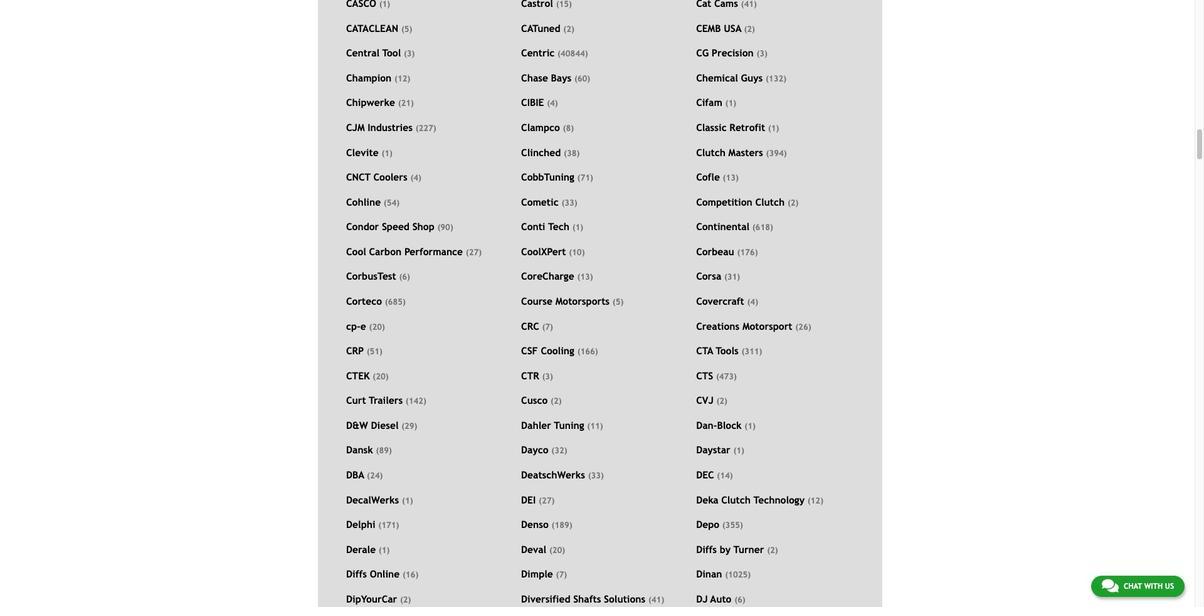 Task type: locate. For each thing, give the bounding box(es) containing it.
1 vertical spatial (20)
[[373, 372, 389, 381]]

0 horizontal spatial (7)
[[542, 322, 553, 332]]

1 horizontal spatial (6)
[[735, 595, 746, 605]]

(6) right auto
[[735, 595, 746, 605]]

champion
[[346, 72, 392, 83]]

(4) inside cibie (4)
[[547, 99, 558, 108]]

1 horizontal spatial (5)
[[613, 297, 624, 307]]

corsa (31)
[[697, 271, 741, 282]]

clutch up (618) on the top of page
[[756, 196, 785, 207]]

(4) for covercraft
[[748, 297, 759, 307]]

1 horizontal spatial (4)
[[547, 99, 558, 108]]

(20) inside ctek (20)
[[373, 372, 389, 381]]

(13) up the motorsports
[[578, 273, 593, 282]]

(2)
[[564, 24, 575, 34], [745, 24, 756, 34], [788, 198, 799, 207], [551, 397, 562, 406], [717, 397, 728, 406], [768, 546, 779, 555], [400, 595, 411, 605]]

1 vertical spatial (12)
[[808, 496, 824, 506]]

(12) up (21)
[[395, 74, 411, 83]]

1 horizontal spatial (27)
[[539, 496, 555, 506]]

0 vertical spatial (7)
[[542, 322, 553, 332]]

(7) for dimple
[[556, 571, 567, 580]]

chat with us link
[[1092, 576, 1185, 597]]

crc
[[522, 320, 540, 332]]

(1) right decalwerks
[[402, 496, 413, 506]]

1 vertical spatial clutch
[[756, 196, 785, 207]]

1 vertical spatial (4)
[[411, 173, 422, 183]]

cibie (4)
[[522, 97, 558, 108]]

(1) inside classic retrofit (1)
[[769, 124, 780, 133]]

(13) inside cofle (13)
[[723, 173, 739, 183]]

corbeau
[[697, 246, 735, 257]]

classic retrofit (1)
[[697, 122, 780, 133]]

0 horizontal spatial (33)
[[562, 198, 578, 207]]

(1) right the block
[[745, 422, 756, 431]]

1 horizontal spatial diffs
[[697, 544, 717, 555]]

(33) up tech at left
[[562, 198, 578, 207]]

0 vertical spatial (5)
[[402, 24, 413, 34]]

1 vertical spatial (6)
[[735, 595, 746, 605]]

1 vertical spatial (27)
[[539, 496, 555, 506]]

cta tools (311)
[[697, 345, 763, 357]]

0 vertical spatial (27)
[[466, 248, 482, 257]]

chat
[[1124, 582, 1143, 591]]

(4) inside "covercraft (4)"
[[748, 297, 759, 307]]

cp-
[[346, 320, 361, 332]]

performance
[[405, 246, 463, 257]]

(13) inside corecharge (13)
[[578, 273, 593, 282]]

(3) right 'tool'
[[404, 49, 415, 58]]

curt
[[346, 395, 366, 406]]

(7) inside dimple (7)
[[556, 571, 567, 580]]

clevite (1)
[[346, 147, 393, 158]]

(71)
[[578, 173, 594, 183]]

ctr
[[522, 370, 540, 381]]

1 horizontal spatial (12)
[[808, 496, 824, 506]]

1 vertical spatial (7)
[[556, 571, 567, 580]]

0 vertical spatial diffs
[[697, 544, 717, 555]]

coolxpert
[[522, 246, 566, 257]]

clutch down classic
[[697, 147, 726, 158]]

(20) right 'e' in the left of the page
[[369, 322, 385, 332]]

clutch masters (394)
[[697, 147, 787, 158]]

1 vertical spatial (5)
[[613, 297, 624, 307]]

(1) right tech at left
[[573, 223, 584, 232]]

(33) for cometic
[[562, 198, 578, 207]]

dayco (32)
[[522, 445, 568, 456]]

2 vertical spatial (4)
[[748, 297, 759, 307]]

(4) right coolers
[[411, 173, 422, 183]]

(1) right derale
[[379, 546, 390, 555]]

(4)
[[547, 99, 558, 108], [411, 173, 422, 183], [748, 297, 759, 307]]

with
[[1145, 582, 1164, 591]]

cobbtuning (71)
[[522, 171, 594, 183]]

(1) up "cnct coolers (4)" on the top left of page
[[382, 148, 393, 158]]

(13)
[[723, 173, 739, 183], [578, 273, 593, 282]]

(5) right the motorsports
[[613, 297, 624, 307]]

diffs left by
[[697, 544, 717, 555]]

0 vertical spatial (12)
[[395, 74, 411, 83]]

(60)
[[575, 74, 591, 83]]

(2) inside cemb usa (2)
[[745, 24, 756, 34]]

depo
[[697, 519, 720, 530]]

derale (1)
[[346, 544, 390, 555]]

(3) up guys
[[757, 49, 768, 58]]

(20) right ctek at left
[[373, 372, 389, 381]]

(12) inside 'deka clutch technology (12)'
[[808, 496, 824, 506]]

cusco
[[522, 395, 548, 406]]

diversified
[[522, 594, 571, 605]]

central tool (3)
[[346, 47, 415, 58]]

(1) inside the conti tech (1)
[[573, 223, 584, 232]]

cometic
[[522, 196, 559, 207]]

diffs online (16)
[[346, 569, 419, 580]]

(1)
[[726, 99, 737, 108], [769, 124, 780, 133], [382, 148, 393, 158], [573, 223, 584, 232], [745, 422, 756, 431], [734, 446, 745, 456], [402, 496, 413, 506], [379, 546, 390, 555]]

(7) inside 'crc (7)'
[[542, 322, 553, 332]]

covercraft
[[697, 296, 745, 307]]

dinan (1025)
[[697, 569, 751, 580]]

diffs down derale
[[346, 569, 367, 580]]

dei
[[522, 494, 536, 506]]

(27) right performance
[[466, 248, 482, 257]]

(20) inside deval (20)
[[550, 546, 566, 555]]

(1) right daystar
[[734, 446, 745, 456]]

(2) inside catuned (2)
[[564, 24, 575, 34]]

(33) inside the cometic (33)
[[562, 198, 578, 207]]

clutch
[[697, 147, 726, 158], [756, 196, 785, 207], [722, 494, 751, 506]]

0 vertical spatial (20)
[[369, 322, 385, 332]]

diffs for diffs by turner
[[697, 544, 717, 555]]

(12) right 'technology'
[[808, 496, 824, 506]]

0 horizontal spatial diffs
[[346, 569, 367, 580]]

(21)
[[398, 99, 414, 108]]

(13) for cofle
[[723, 173, 739, 183]]

(7) right the crc on the left bottom of the page
[[542, 322, 553, 332]]

daystar (1)
[[697, 445, 745, 456]]

cool
[[346, 246, 366, 257]]

bays
[[551, 72, 572, 83]]

(26)
[[796, 322, 812, 332]]

1 horizontal spatial (33)
[[588, 471, 604, 481]]

ctek
[[346, 370, 370, 381]]

(3) inside cg precision (3)
[[757, 49, 768, 58]]

1 vertical spatial (33)
[[588, 471, 604, 481]]

course motorsports (5)
[[522, 296, 624, 307]]

(33) right deatschwerks
[[588, 471, 604, 481]]

1 horizontal spatial (3)
[[542, 372, 553, 381]]

(13) right the cofle
[[723, 173, 739, 183]]

curt trailers (142)
[[346, 395, 427, 406]]

central
[[346, 47, 380, 58]]

0 horizontal spatial (4)
[[411, 173, 422, 183]]

(29)
[[402, 422, 418, 431]]

0 horizontal spatial (12)
[[395, 74, 411, 83]]

(4) inside "cnct coolers (4)"
[[411, 173, 422, 183]]

(3) inside "central tool (3)"
[[404, 49, 415, 58]]

0 horizontal spatial (13)
[[578, 273, 593, 282]]

0 horizontal spatial (27)
[[466, 248, 482, 257]]

(12) inside champion (12)
[[395, 74, 411, 83]]

cool carbon performance (27)
[[346, 246, 482, 257]]

catuned (2)
[[522, 22, 575, 34]]

(6) up (685)
[[399, 273, 410, 282]]

(54)
[[384, 198, 400, 207]]

(5) right cataclean
[[402, 24, 413, 34]]

1 horizontal spatial (13)
[[723, 173, 739, 183]]

(1) inside dan-block (1)
[[745, 422, 756, 431]]

1 horizontal spatial (7)
[[556, 571, 567, 580]]

0 horizontal spatial (6)
[[399, 273, 410, 282]]

chase
[[522, 72, 548, 83]]

classic
[[697, 122, 727, 133]]

ctek (20)
[[346, 370, 389, 381]]

dipyourcar
[[346, 594, 397, 605]]

(2) inside cusco (2)
[[551, 397, 562, 406]]

0 vertical spatial clutch
[[697, 147, 726, 158]]

(11)
[[588, 422, 603, 431]]

corbeau (176)
[[697, 246, 758, 257]]

cnct coolers (4)
[[346, 171, 422, 183]]

deka
[[697, 494, 719, 506]]

coolers
[[374, 171, 408, 183]]

(20) right deval
[[550, 546, 566, 555]]

crp
[[346, 345, 364, 357]]

0 horizontal spatial (3)
[[404, 49, 415, 58]]

diffs
[[697, 544, 717, 555], [346, 569, 367, 580]]

diffs for diffs online
[[346, 569, 367, 580]]

(4) right cibie
[[547, 99, 558, 108]]

(473)
[[717, 372, 737, 381]]

(3) right the 'ctr'
[[542, 372, 553, 381]]

(5) inside cataclean (5)
[[402, 24, 413, 34]]

chipwerke
[[346, 97, 395, 108]]

(189)
[[552, 521, 573, 530]]

(7) for crc
[[542, 322, 553, 332]]

(4) up creations motorsport (26)
[[748, 297, 759, 307]]

cohline (54)
[[346, 196, 400, 207]]

chipwerke (21)
[[346, 97, 414, 108]]

0 horizontal spatial (5)
[[402, 24, 413, 34]]

2 vertical spatial (20)
[[550, 546, 566, 555]]

dinan
[[697, 569, 723, 580]]

(1) inside clevite (1)
[[382, 148, 393, 158]]

(1) right cifam
[[726, 99, 737, 108]]

(27) right dei
[[539, 496, 555, 506]]

dec (14)
[[697, 469, 733, 481]]

(20) for deval
[[550, 546, 566, 555]]

0 vertical spatial (6)
[[399, 273, 410, 282]]

2 vertical spatial clutch
[[722, 494, 751, 506]]

(20)
[[369, 322, 385, 332], [373, 372, 389, 381], [550, 546, 566, 555]]

0 vertical spatial (4)
[[547, 99, 558, 108]]

(33) inside deatschwerks (33)
[[588, 471, 604, 481]]

(7) right dimple
[[556, 571, 567, 580]]

(3) for central tool
[[404, 49, 415, 58]]

2 horizontal spatial (4)
[[748, 297, 759, 307]]

(12)
[[395, 74, 411, 83], [808, 496, 824, 506]]

continental
[[697, 221, 750, 232]]

0 vertical spatial (13)
[[723, 173, 739, 183]]

2 horizontal spatial (3)
[[757, 49, 768, 58]]

corecharge (13)
[[522, 271, 593, 282]]

diversified shafts solutions (41)
[[522, 594, 665, 605]]

0 vertical spatial (33)
[[562, 198, 578, 207]]

corsa
[[697, 271, 722, 282]]

motorsports
[[556, 296, 610, 307]]

cta
[[697, 345, 714, 357]]

motorsport
[[743, 320, 793, 332]]

(355)
[[723, 521, 743, 530]]

1 vertical spatial (13)
[[578, 273, 593, 282]]

(171)
[[379, 521, 399, 530]]

clutch up "(355)"
[[722, 494, 751, 506]]

dei (27)
[[522, 494, 555, 506]]

1 vertical spatial diffs
[[346, 569, 367, 580]]

precision
[[712, 47, 754, 58]]

competition
[[697, 196, 753, 207]]

(1) up the (394)
[[769, 124, 780, 133]]



Task type: vqa. For each thing, say whether or not it's contained in the screenshot.


Task type: describe. For each thing, give the bounding box(es) containing it.
dan-
[[697, 420, 718, 431]]

chase bays (60)
[[522, 72, 591, 83]]

deka clutch technology (12)
[[697, 494, 824, 506]]

(311)
[[742, 347, 763, 357]]

condor
[[346, 221, 379, 232]]

(1) inside cifam (1)
[[726, 99, 737, 108]]

(3) for cg precision
[[757, 49, 768, 58]]

(10)
[[569, 248, 585, 257]]

(13) for corecharge
[[578, 273, 593, 282]]

(24)
[[367, 471, 383, 481]]

dan-block (1)
[[697, 420, 756, 431]]

(33) for deatschwerks
[[588, 471, 604, 481]]

comments image
[[1102, 579, 1119, 594]]

dipyourcar (2)
[[346, 594, 411, 605]]

d&w
[[346, 420, 368, 431]]

block
[[718, 420, 742, 431]]

(8)
[[563, 124, 574, 133]]

conti tech (1)
[[522, 221, 584, 232]]

clevite
[[346, 147, 379, 158]]

(2) inside the cvj (2)
[[717, 397, 728, 406]]

dahler
[[522, 420, 552, 431]]

cp-e (20)
[[346, 320, 385, 332]]

clinched (38)
[[522, 147, 580, 158]]

(51)
[[367, 347, 383, 357]]

cvj
[[697, 395, 714, 406]]

(27) inside "dei (27)"
[[539, 496, 555, 506]]

dj
[[697, 594, 708, 605]]

(176)
[[738, 248, 758, 257]]

(2) inside dipyourcar (2)
[[400, 595, 411, 605]]

(14)
[[717, 471, 733, 481]]

(89)
[[376, 446, 392, 456]]

(142)
[[406, 397, 427, 406]]

condor speed shop (90)
[[346, 221, 454, 232]]

us
[[1166, 582, 1175, 591]]

(4) for cibie
[[547, 99, 558, 108]]

corteco (685)
[[346, 296, 406, 307]]

coolxpert (10)
[[522, 246, 585, 257]]

(6) inside dj auto (6)
[[735, 595, 746, 605]]

cofle (13)
[[697, 171, 739, 183]]

deatschwerks (33)
[[522, 469, 604, 481]]

creations motorsport (26)
[[697, 320, 812, 332]]

diesel
[[371, 420, 399, 431]]

cg
[[697, 47, 709, 58]]

turner
[[734, 544, 765, 555]]

(3) inside ctr (3)
[[542, 372, 553, 381]]

d&w diesel (29)
[[346, 420, 418, 431]]

(227)
[[416, 124, 437, 133]]

tuning
[[554, 420, 585, 431]]

(6) inside corbustest (6)
[[399, 273, 410, 282]]

(40844)
[[558, 49, 588, 58]]

cataclean (5)
[[346, 22, 413, 34]]

shafts
[[574, 594, 601, 605]]

champion (12)
[[346, 72, 411, 83]]

e
[[361, 320, 366, 332]]

cometic (33)
[[522, 196, 578, 207]]

clutch for deka clutch technology
[[722, 494, 751, 506]]

guys
[[741, 72, 763, 83]]

cemb usa (2)
[[697, 22, 756, 34]]

dansk (89)
[[346, 445, 392, 456]]

auto
[[711, 594, 732, 605]]

industries
[[368, 122, 413, 133]]

cohline
[[346, 196, 381, 207]]

clampco
[[522, 122, 560, 133]]

dj auto (6)
[[697, 594, 746, 605]]

(2) inside diffs by turner (2)
[[768, 546, 779, 555]]

(31)
[[725, 273, 741, 282]]

crp (51)
[[346, 345, 383, 357]]

cts (473)
[[697, 370, 737, 381]]

depo (355)
[[697, 519, 743, 530]]

competition clutch (2)
[[697, 196, 799, 207]]

(20) inside cp-e (20)
[[369, 322, 385, 332]]

cvj (2)
[[697, 395, 728, 406]]

cooling
[[541, 345, 575, 357]]

solutions
[[604, 594, 646, 605]]

(16)
[[403, 571, 419, 580]]

(2) inside competition clutch (2)
[[788, 198, 799, 207]]

(1) inside 'derale (1)'
[[379, 546, 390, 555]]

clampco (8)
[[522, 122, 574, 133]]

denso
[[522, 519, 549, 530]]

(20) for ctek
[[373, 372, 389, 381]]

deval
[[522, 544, 547, 555]]

dayco
[[522, 445, 549, 456]]

delphi
[[346, 519, 376, 530]]

corbustest (6)
[[346, 271, 410, 282]]

corteco
[[346, 296, 382, 307]]

diffs by turner (2)
[[697, 544, 779, 555]]

csf cooling (166)
[[522, 345, 598, 357]]

(1) inside daystar (1)
[[734, 446, 745, 456]]

trailers
[[369, 395, 403, 406]]

(1025)
[[726, 571, 751, 580]]

cofle
[[697, 171, 720, 183]]

(618)
[[753, 223, 774, 232]]

(38)
[[564, 148, 580, 158]]

dansk
[[346, 445, 373, 456]]

(5) inside course motorsports (5)
[[613, 297, 624, 307]]

dimple
[[522, 569, 553, 580]]

clutch for competition clutch
[[756, 196, 785, 207]]

cibie
[[522, 97, 544, 108]]

(27) inside the cool carbon performance (27)
[[466, 248, 482, 257]]

decalwerks (1)
[[346, 494, 413, 506]]

(1) inside the decalwerks (1)
[[402, 496, 413, 506]]

corbustest
[[346, 271, 396, 282]]



